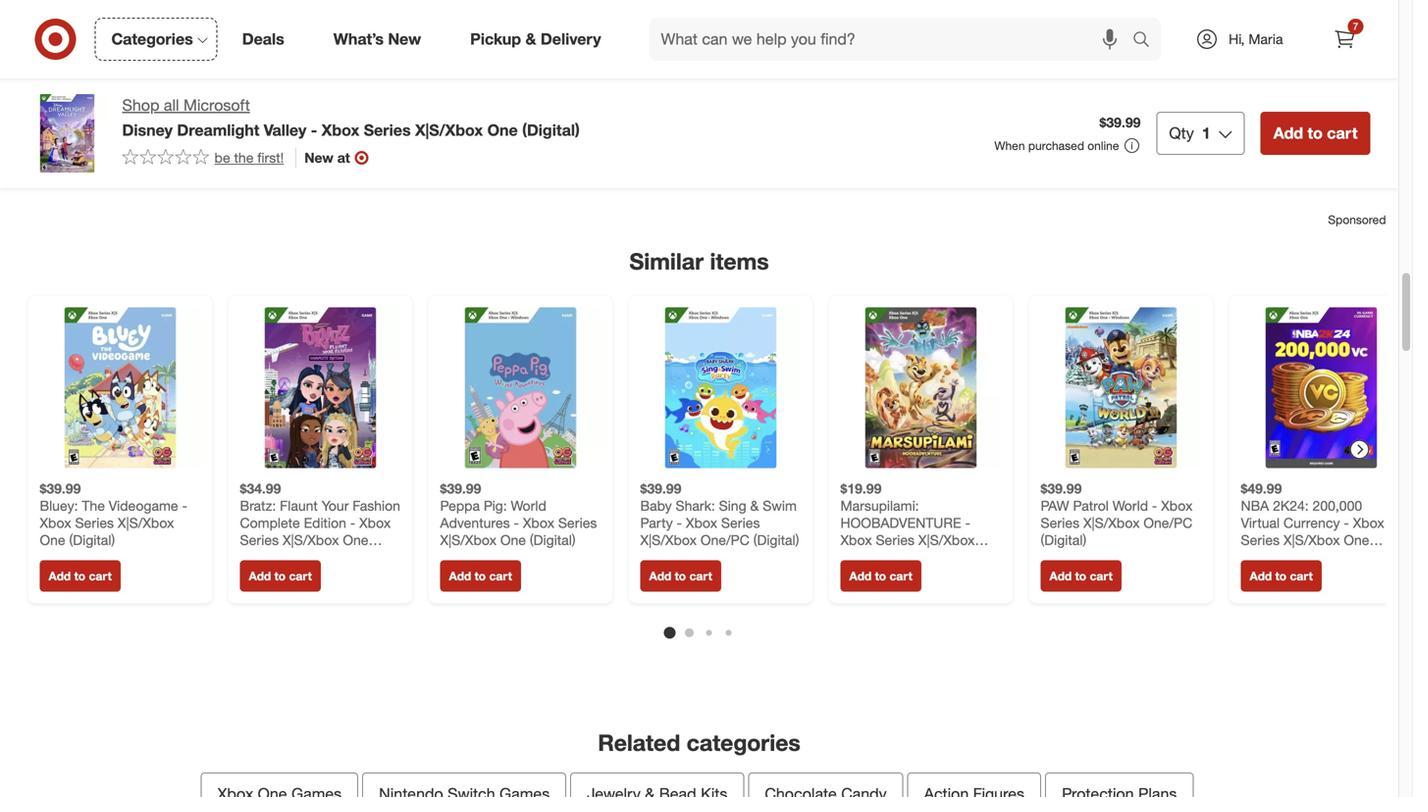 Task type: vqa. For each thing, say whether or not it's contained in the screenshot.


Task type: locate. For each thing, give the bounding box(es) containing it.
x|s/xbox inside "$39.99 baby shark: sing & swim party - xbox series x|s/xbox one/pc (digital)"
[[640, 532, 697, 549]]

$39.99 for $39.99 bluey: the videogame - xbox series x|s/xbox one (digital)
[[40, 480, 81, 497]]

all
[[164, 96, 179, 115]]

- inside $19.99 marsupilami: hoobadventure - xbox series x|s/xbox one (digital)
[[965, 515, 971, 532]]

one down "200,000"
[[1344, 532, 1370, 549]]

cart
[[1327, 124, 1358, 143], [89, 569, 112, 584], [289, 569, 312, 584], [489, 569, 512, 584], [689, 569, 712, 584], [890, 569, 913, 584], [1090, 569, 1113, 584], [1290, 569, 1313, 584]]

0 vertical spatial &
[[526, 30, 536, 49]]

add to cart down "virtual"
[[1250, 569, 1313, 584]]

series inside "$39.99 baby shark: sing & swim party - xbox series x|s/xbox one/pc (digital)"
[[721, 515, 760, 532]]

- right videogame
[[182, 497, 187, 515]]

search
[[1124, 31, 1171, 51]]

add down paw
[[1050, 569, 1072, 584]]

to for $34.99 bratz: flaunt your fashion complete edition - xbox series x|s/xbox one (digital)
[[274, 569, 286, 584]]

fashion
[[353, 497, 400, 515]]

add for $34.99 bratz: flaunt your fashion complete edition - xbox series x|s/xbox one (digital)
[[249, 569, 271, 584]]

cart down $34.99 bratz: flaunt your fashion complete edition - xbox series x|s/xbox one (digital)
[[289, 569, 312, 584]]

one down pig:
[[500, 532, 526, 549]]

7
[[1353, 20, 1359, 32]]

1 horizontal spatial &
[[750, 497, 759, 515]]

when purchased online
[[995, 138, 1119, 153]]

xbox up at
[[322, 121, 359, 140]]

add to cart button down $39.99 bluey: the videogame - xbox series x|s/xbox one (digital)
[[40, 561, 121, 592]]

world inside $39.99 peppa pig: world adventures - xbox series x|s/xbox one (digital)
[[511, 497, 546, 515]]

add to cart down hoobadventure
[[849, 569, 913, 584]]

- right "valley"
[[311, 121, 317, 140]]

add to cart
[[1274, 124, 1358, 143], [49, 569, 112, 584], [249, 569, 312, 584], [449, 569, 512, 584], [649, 569, 712, 584], [849, 569, 913, 584], [1050, 569, 1113, 584], [1250, 569, 1313, 584]]

cart down "$39.99 baby shark: sing & swim party - xbox series x|s/xbox one/pc (digital)"
[[689, 569, 712, 584]]

world inside "$39.99 paw patrol world - xbox series x|s/xbox one/pc (digital)"
[[1113, 497, 1148, 515]]

cart for $19.99 marsupilami: hoobadventure - xbox series x|s/xbox one (digital)
[[890, 569, 913, 584]]

xbox left sing
[[686, 515, 717, 532]]

xbox right your
[[359, 515, 391, 532]]

xbox left the
[[40, 515, 71, 532]]

one down the marsupilami:
[[841, 549, 866, 566]]

add to cart down adventures
[[449, 569, 512, 584]]

cart down $39.99 bluey: the videogame - xbox series x|s/xbox one (digital)
[[89, 569, 112, 584]]

one/pc right patrol
[[1144, 515, 1193, 532]]

add right '1'
[[1274, 124, 1303, 143]]

cart down hoobadventure
[[890, 569, 913, 584]]

one down bluey:
[[40, 532, 65, 549]]

xbox right currency at the bottom right
[[1353, 515, 1385, 532]]

add to cart button
[[1261, 112, 1371, 155], [40, 561, 121, 592], [240, 561, 321, 592], [440, 561, 521, 592], [640, 561, 721, 592], [841, 561, 921, 592], [1041, 561, 1122, 592], [1241, 561, 1322, 592]]

$19.99 marsupilami: hoobadventure - xbox series x|s/xbox one (digital)
[[841, 480, 975, 566]]

add to cart for $39.99 peppa pig: world adventures - xbox series x|s/xbox one (digital)
[[449, 569, 512, 584]]

(digital) down paw
[[1041, 532, 1087, 549]]

xbox inside shop all microsoft disney dreamlight valley - xbox series x|s/xbox one (digital)
[[322, 121, 359, 140]]

1 world from the left
[[511, 497, 546, 515]]

$19.99
[[841, 480, 882, 497]]

one/pc down sing
[[701, 532, 750, 549]]

new right what's
[[388, 30, 421, 49]]

to
[[1308, 124, 1323, 143], [74, 569, 86, 584], [274, 569, 286, 584], [475, 569, 486, 584], [675, 569, 686, 584], [875, 569, 886, 584], [1075, 569, 1087, 584], [1275, 569, 1287, 584]]

series
[[364, 121, 411, 140], [75, 515, 114, 532], [558, 515, 597, 532], [721, 515, 760, 532], [1041, 515, 1080, 532], [240, 532, 279, 549], [876, 532, 915, 549], [1241, 532, 1280, 549]]

marsupilami:
[[841, 497, 919, 515]]

-
[[311, 121, 317, 140], [182, 497, 187, 515], [1152, 497, 1157, 515], [350, 515, 355, 532], [514, 515, 519, 532], [677, 515, 682, 532], [965, 515, 971, 532], [1344, 515, 1349, 532]]

(digital) inside "$49.99 nba 2k24: 200,000 virtual currency - xbox series x|s/xbox one (digital)"
[[1241, 549, 1287, 566]]

add down "virtual"
[[1250, 569, 1272, 584]]

$39.99 for $39.99 peppa pig: world adventures - xbox series x|s/xbox one (digital)
[[440, 480, 481, 497]]

when
[[995, 138, 1025, 153]]

new
[[388, 30, 421, 49], [304, 149, 333, 166]]

pickup & delivery link
[[454, 18, 626, 61]]

(digital) inside $34.99 bratz: flaunt your fashion complete edition - xbox series x|s/xbox one (digital)
[[240, 549, 286, 566]]

one inside $39.99 peppa pig: world adventures - xbox series x|s/xbox one (digital)
[[500, 532, 526, 549]]

- right party
[[677, 515, 682, 532]]

x|s/xbox inside "$49.99 nba 2k24: 200,000 virtual currency - xbox series x|s/xbox one (digital)"
[[1284, 532, 1340, 549]]

add to cart down patrol
[[1050, 569, 1113, 584]]

0 horizontal spatial one/pc
[[701, 532, 750, 549]]

add down party
[[649, 569, 672, 584]]

valley
[[264, 121, 306, 140]]

xbox inside "$39.99 baby shark: sing & swim party - xbox series x|s/xbox one/pc (digital)"
[[686, 515, 717, 532]]

one down your
[[343, 532, 368, 549]]

- right hoobadventure
[[965, 515, 971, 532]]

world right patrol
[[1113, 497, 1148, 515]]

cart down "$39.99 paw patrol world - xbox series x|s/xbox one/pc (digital)"
[[1090, 569, 1113, 584]]

add down complete
[[249, 569, 271, 584]]

add to cart down $39.99 bluey: the videogame - xbox series x|s/xbox one (digital)
[[49, 569, 112, 584]]

- inside $34.99 bratz: flaunt your fashion complete edition - xbox series x|s/xbox one (digital)
[[350, 515, 355, 532]]

1 horizontal spatial world
[[1113, 497, 1148, 515]]

add to cart button down hoobadventure
[[841, 561, 921, 592]]

add to cart button for $39.99 peppa pig: world adventures - xbox series x|s/xbox one (digital)
[[440, 561, 521, 592]]

$39.99 baby shark: sing & swim party - xbox series x|s/xbox one/pc (digital)
[[640, 480, 799, 549]]

- right patrol
[[1152, 497, 1157, 515]]

what's new link
[[317, 18, 446, 61]]

2k24:
[[1273, 497, 1309, 515]]

1
[[1202, 124, 1211, 143]]

$39.99 inside $39.99 bluey: the videogame - xbox series x|s/xbox one (digital)
[[40, 480, 81, 497]]

xbox
[[322, 121, 359, 140], [1161, 497, 1193, 515], [40, 515, 71, 532], [359, 515, 391, 532], [523, 515, 554, 532], [686, 515, 717, 532], [1353, 515, 1385, 532], [841, 532, 872, 549]]

sing
[[719, 497, 746, 515]]

similar
[[629, 248, 704, 275]]

(digital) inside $39.99 peppa pig: world adventures - xbox series x|s/xbox one (digital)
[[530, 532, 576, 549]]

cart for $49.99 nba 2k24: 200,000 virtual currency - xbox series x|s/xbox one (digital)
[[1290, 569, 1313, 584]]

(digital) down "virtual"
[[1241, 549, 1287, 566]]

add to cart for $19.99 marsupilami: hoobadventure - xbox series x|s/xbox one (digital)
[[849, 569, 913, 584]]

be the first!
[[214, 149, 284, 166]]

one/pc
[[1144, 515, 1193, 532], [701, 532, 750, 549]]

xbox down the marsupilami:
[[841, 532, 872, 549]]

(digital) right adventures
[[530, 532, 576, 549]]

1 horizontal spatial new
[[388, 30, 421, 49]]

bratz:
[[240, 497, 276, 515]]

add down adventures
[[449, 569, 471, 584]]

add down bluey:
[[49, 569, 71, 584]]

items
[[710, 248, 769, 275]]

world for adventures
[[511, 497, 546, 515]]

1 horizontal spatial one/pc
[[1144, 515, 1193, 532]]

one/pc inside "$39.99 paw patrol world - xbox series x|s/xbox one/pc (digital)"
[[1144, 515, 1193, 532]]

region
[[12, 135, 1413, 798]]

add to cart down complete
[[249, 569, 312, 584]]

2 world from the left
[[1113, 497, 1148, 515]]

xbox inside $19.99 marsupilami: hoobadventure - xbox series x|s/xbox one (digital)
[[841, 532, 872, 549]]

sponsored
[[1328, 212, 1386, 227]]

world
[[511, 497, 546, 515], [1113, 497, 1148, 515]]

$39.99 paw patrol world - xbox series x|s/xbox one/pc (digital)
[[1041, 480, 1193, 549]]

one inside "$49.99 nba 2k24: 200,000 virtual currency - xbox series x|s/xbox one (digital)"
[[1344, 532, 1370, 549]]

add
[[1274, 124, 1303, 143], [49, 569, 71, 584], [249, 569, 271, 584], [449, 569, 471, 584], [649, 569, 672, 584], [849, 569, 872, 584], [1050, 569, 1072, 584], [1250, 569, 1272, 584]]

0 vertical spatial new
[[388, 30, 421, 49]]

(digital) down complete
[[240, 549, 286, 566]]

0 horizontal spatial &
[[526, 30, 536, 49]]

x|s/xbox inside $39.99 bluey: the videogame - xbox series x|s/xbox one (digital)
[[118, 515, 174, 532]]

xbox right pig:
[[523, 515, 554, 532]]

$39.99 inside $39.99 peppa pig: world adventures - xbox series x|s/xbox one (digital)
[[440, 480, 481, 497]]

(digital) inside "$39.99 baby shark: sing & swim party - xbox series x|s/xbox one/pc (digital)"
[[753, 532, 799, 549]]

one
[[487, 121, 518, 140], [40, 532, 65, 549], [343, 532, 368, 549], [500, 532, 526, 549], [1344, 532, 1370, 549], [841, 549, 866, 566]]

qty 1
[[1169, 124, 1211, 143]]

bratz: flaunt your fashion complete edition - xbox series x|s/xbox one (digital) image
[[240, 307, 401, 468]]

x|s/xbox inside $39.99 peppa pig: world adventures - xbox series x|s/xbox one (digital)
[[440, 532, 497, 549]]

add down hoobadventure
[[849, 569, 872, 584]]

world right pig:
[[511, 497, 546, 515]]

add to cart button up the sponsored
[[1261, 112, 1371, 155]]

$39.99 inside "$39.99 baby shark: sing & swim party - xbox series x|s/xbox one/pc (digital)"
[[640, 480, 681, 497]]

&
[[526, 30, 536, 49], [750, 497, 759, 515]]

categories
[[687, 730, 801, 757]]

0 horizontal spatial world
[[511, 497, 546, 515]]

add to cart button down patrol
[[1041, 561, 1122, 592]]

be the first! link
[[122, 148, 284, 168]]

$39.99
[[1100, 114, 1141, 131], [40, 480, 81, 497], [440, 480, 481, 497], [640, 480, 681, 497], [1041, 480, 1082, 497]]

- inside "$49.99 nba 2k24: 200,000 virtual currency - xbox series x|s/xbox one (digital)"
[[1344, 515, 1349, 532]]

new left at
[[304, 149, 333, 166]]

cart down adventures
[[489, 569, 512, 584]]

- right pig:
[[514, 515, 519, 532]]

videogame
[[109, 497, 178, 515]]

0 horizontal spatial new
[[304, 149, 333, 166]]

pickup
[[470, 30, 521, 49]]

paw
[[1041, 497, 1069, 515]]

add to cart button down party
[[640, 561, 721, 592]]

xbox left nba
[[1161, 497, 1193, 515]]

- inside "$39.99 paw patrol world - xbox series x|s/xbox one/pc (digital)"
[[1152, 497, 1157, 515]]

& right pickup
[[526, 30, 536, 49]]

1 vertical spatial &
[[750, 497, 759, 515]]

& right sing
[[750, 497, 759, 515]]

series inside shop all microsoft disney dreamlight valley - xbox series x|s/xbox one (digital)
[[364, 121, 411, 140]]

flaunt
[[280, 497, 318, 515]]

(digital) down hoobadventure
[[870, 549, 916, 566]]

(digital) down the
[[69, 532, 115, 549]]

to for $19.99 marsupilami: hoobadventure - xbox series x|s/xbox one (digital)
[[875, 569, 886, 584]]

(digital) down pickup & delivery link
[[522, 121, 580, 140]]

add to cart button down complete
[[240, 561, 321, 592]]

add to cart button down "virtual"
[[1241, 561, 1322, 592]]

cart for $39.99 baby shark: sing & swim party - xbox series x|s/xbox one/pc (digital)
[[689, 569, 712, 584]]

bluey: the videogame - xbox series x|s/xbox one (digital) image
[[40, 307, 201, 468]]

7 link
[[1323, 18, 1367, 61]]

- right your
[[350, 515, 355, 532]]

(digital) inside $19.99 marsupilami: hoobadventure - xbox series x|s/xbox one (digital)
[[870, 549, 916, 566]]

x|s/xbox inside "$39.99 paw patrol world - xbox series x|s/xbox one/pc (digital)"
[[1083, 515, 1140, 532]]

cart for $39.99 paw patrol world - xbox series x|s/xbox one/pc (digital)
[[1090, 569, 1113, 584]]

adventures
[[440, 515, 510, 532]]

(digital) inside shop all microsoft disney dreamlight valley - xbox series x|s/xbox one (digital)
[[522, 121, 580, 140]]

(digital) inside "$39.99 paw patrol world - xbox series x|s/xbox one/pc (digital)"
[[1041, 532, 1087, 549]]

cart for $39.99 bluey: the videogame - xbox series x|s/xbox one (digital)
[[89, 569, 112, 584]]

- inside "$39.99 baby shark: sing & swim party - xbox series x|s/xbox one/pc (digital)"
[[677, 515, 682, 532]]

hi,
[[1229, 30, 1245, 48]]

(digital)
[[522, 121, 580, 140], [69, 532, 115, 549], [530, 532, 576, 549], [753, 532, 799, 549], [1041, 532, 1087, 549], [240, 549, 286, 566], [870, 549, 916, 566], [1241, 549, 1287, 566]]

add to cart for $39.99 baby shark: sing & swim party - xbox series x|s/xbox one/pc (digital)
[[649, 569, 712, 584]]

cart down currency at the bottom right
[[1290, 569, 1313, 584]]

add for $39.99 baby shark: sing & swim party - xbox series x|s/xbox one/pc (digital)
[[649, 569, 672, 584]]

pickup & delivery
[[470, 30, 601, 49]]

series inside $34.99 bratz: flaunt your fashion complete edition - xbox series x|s/xbox one (digital)
[[240, 532, 279, 549]]

- right currency at the bottom right
[[1344, 515, 1349, 532]]

one down pickup
[[487, 121, 518, 140]]

disney
[[122, 121, 173, 140]]

$39.99 inside "$39.99 paw patrol world - xbox series x|s/xbox one/pc (digital)"
[[1041, 480, 1082, 497]]

1 vertical spatial new
[[304, 149, 333, 166]]

x|s/xbox
[[415, 121, 483, 140], [118, 515, 174, 532], [1083, 515, 1140, 532], [283, 532, 339, 549], [440, 532, 497, 549], [640, 532, 697, 549], [919, 532, 975, 549], [1284, 532, 1340, 549]]

add to cart button for $34.99 bratz: flaunt your fashion complete edition - xbox series x|s/xbox one (digital)
[[240, 561, 321, 592]]

add for $39.99 bluey: the videogame - xbox series x|s/xbox one (digital)
[[49, 569, 71, 584]]

one inside $19.99 marsupilami: hoobadventure - xbox series x|s/xbox one (digital)
[[841, 549, 866, 566]]

one inside $39.99 bluey: the videogame - xbox series x|s/xbox one (digital)
[[40, 532, 65, 549]]

add to cart button down adventures
[[440, 561, 521, 592]]

(digital) down the swim
[[753, 532, 799, 549]]

add to cart down party
[[649, 569, 712, 584]]



Task type: describe. For each thing, give the bounding box(es) containing it.
bluey:
[[40, 497, 78, 515]]

world for -
[[1113, 497, 1148, 515]]

related categories
[[598, 730, 801, 757]]

deals link
[[225, 18, 309, 61]]

(digital) inside $39.99 bluey: the videogame - xbox series x|s/xbox one (digital)
[[69, 532, 115, 549]]

hi, maria
[[1229, 30, 1283, 48]]

qty
[[1169, 124, 1194, 143]]

xbox inside $34.99 bratz: flaunt your fashion complete edition - xbox series x|s/xbox one (digital)
[[359, 515, 391, 532]]

200,000
[[1313, 497, 1362, 515]]

categories link
[[95, 18, 218, 61]]

series inside "$49.99 nba 2k24: 200,000 virtual currency - xbox series x|s/xbox one (digital)"
[[1241, 532, 1280, 549]]

your
[[322, 497, 349, 515]]

marsupilami: hoobadventure - xbox series x|s/xbox one (digital) image
[[841, 307, 1002, 468]]

search button
[[1124, 18, 1171, 65]]

party
[[640, 515, 673, 532]]

$39.99 bluey: the videogame - xbox series x|s/xbox one (digital)
[[40, 480, 187, 549]]

delivery
[[541, 30, 601, 49]]

add to cart up the sponsored
[[1274, 124, 1358, 143]]

series inside "$39.99 paw patrol world - xbox series x|s/xbox one/pc (digital)"
[[1041, 515, 1080, 532]]

the
[[234, 149, 254, 166]]

paw patrol world - xbox series x|s/xbox one/pc (digital) image
[[1041, 307, 1202, 468]]

at
[[337, 149, 350, 166]]

xbox inside "$39.99 paw patrol world - xbox series x|s/xbox one/pc (digital)"
[[1161, 497, 1193, 515]]

$34.99
[[240, 480, 281, 497]]

one/pc inside "$39.99 baby shark: sing & swim party - xbox series x|s/xbox one/pc (digital)"
[[701, 532, 750, 549]]

- inside shop all microsoft disney dreamlight valley - xbox series x|s/xbox one (digital)
[[311, 121, 317, 140]]

xbox inside $39.99 peppa pig: world adventures - xbox series x|s/xbox one (digital)
[[523, 515, 554, 532]]

what's new
[[333, 30, 421, 49]]

xbox inside $39.99 bluey: the videogame - xbox series x|s/xbox one (digital)
[[40, 515, 71, 532]]

add for $39.99 paw patrol world - xbox series x|s/xbox one/pc (digital)
[[1050, 569, 1072, 584]]

baby shark: sing & swim party - xbox series x|s/xbox one/pc (digital) image
[[640, 307, 801, 468]]

currency
[[1284, 515, 1340, 532]]

pig:
[[484, 497, 507, 515]]

$39.99 for $39.99
[[1100, 114, 1141, 131]]

add to cart for $39.99 bluey: the videogame - xbox series x|s/xbox one (digital)
[[49, 569, 112, 584]]

be
[[214, 149, 230, 166]]

edition
[[304, 515, 346, 532]]

cart for $34.99 bratz: flaunt your fashion complete edition - xbox series x|s/xbox one (digital)
[[289, 569, 312, 584]]

new at
[[304, 149, 350, 166]]

add to cart for $39.99 paw patrol world - xbox series x|s/xbox one/pc (digital)
[[1050, 569, 1113, 584]]

related
[[598, 730, 680, 757]]

online
[[1088, 138, 1119, 153]]

categories
[[111, 30, 193, 49]]

microsoft
[[184, 96, 250, 115]]

$49.99
[[1241, 480, 1282, 497]]

swim
[[763, 497, 797, 515]]

cart for $39.99 peppa pig: world adventures - xbox series x|s/xbox one (digital)
[[489, 569, 512, 584]]

baby
[[640, 497, 672, 515]]

purchased
[[1028, 138, 1084, 153]]

series inside $39.99 bluey: the videogame - xbox series x|s/xbox one (digital)
[[75, 515, 114, 532]]

virtual
[[1241, 515, 1280, 532]]

dreamlight
[[177, 121, 259, 140]]

What can we help you find? suggestions appear below search field
[[649, 18, 1138, 61]]

similar items
[[629, 248, 769, 275]]

shark:
[[676, 497, 715, 515]]

cart up the sponsored
[[1327, 124, 1358, 143]]

to for $39.99 paw patrol world - xbox series x|s/xbox one/pc (digital)
[[1075, 569, 1087, 584]]

first!
[[257, 149, 284, 166]]

- inside $39.99 bluey: the videogame - xbox series x|s/xbox one (digital)
[[182, 497, 187, 515]]

add for $19.99 marsupilami: hoobadventure - xbox series x|s/xbox one (digital)
[[849, 569, 872, 584]]

add to cart button for $39.99 paw patrol world - xbox series x|s/xbox one/pc (digital)
[[1041, 561, 1122, 592]]

$39.99 for $39.99 baby shark: sing & swim party - xbox series x|s/xbox one/pc (digital)
[[640, 480, 681, 497]]

$39.99 peppa pig: world adventures - xbox series x|s/xbox one (digital)
[[440, 480, 597, 549]]

- inside $39.99 peppa pig: world adventures - xbox series x|s/xbox one (digital)
[[514, 515, 519, 532]]

one inside shop all microsoft disney dreamlight valley - xbox series x|s/xbox one (digital)
[[487, 121, 518, 140]]

add to cart button for $19.99 marsupilami: hoobadventure - xbox series x|s/xbox one (digital)
[[841, 561, 921, 592]]

the
[[82, 497, 105, 515]]

shop all microsoft disney dreamlight valley - xbox series x|s/xbox one (digital)
[[122, 96, 580, 140]]

add for $49.99 nba 2k24: 200,000 virtual currency - xbox series x|s/xbox one (digital)
[[1250, 569, 1272, 584]]

to for $39.99 baby shark: sing & swim party - xbox series x|s/xbox one/pc (digital)
[[675, 569, 686, 584]]

$39.99 for $39.99 paw patrol world - xbox series x|s/xbox one/pc (digital)
[[1041, 480, 1082, 497]]

x|s/xbox inside $19.99 marsupilami: hoobadventure - xbox series x|s/xbox one (digital)
[[919, 532, 975, 549]]

image of disney dreamlight valley - xbox series x|s/xbox one (digital) image
[[28, 94, 106, 173]]

to for $39.99 bluey: the videogame - xbox series x|s/xbox one (digital)
[[74, 569, 86, 584]]

peppa pig: world adventures - xbox series x|s/xbox one (digital) image
[[440, 307, 601, 468]]

nba 2k24: 200,000 virtual currency - xbox series x|s/xbox one (digital) image
[[1241, 307, 1402, 468]]

patrol
[[1073, 497, 1109, 515]]

$49.99 nba 2k24: 200,000 virtual currency - xbox series x|s/xbox one (digital)
[[1241, 480, 1385, 566]]

& inside pickup & delivery link
[[526, 30, 536, 49]]

series inside $39.99 peppa pig: world adventures - xbox series x|s/xbox one (digital)
[[558, 515, 597, 532]]

to for $39.99 peppa pig: world adventures - xbox series x|s/xbox one (digital)
[[475, 569, 486, 584]]

add for $39.99 peppa pig: world adventures - xbox series x|s/xbox one (digital)
[[449, 569, 471, 584]]

$34.99 bratz: flaunt your fashion complete edition - xbox series x|s/xbox one (digital)
[[240, 480, 400, 566]]

what's
[[333, 30, 384, 49]]

hoobadventure
[[841, 515, 961, 532]]

deals
[[242, 30, 284, 49]]

& inside "$39.99 baby shark: sing & swim party - xbox series x|s/xbox one/pc (digital)"
[[750, 497, 759, 515]]

region containing similar items
[[12, 135, 1413, 798]]

to for $49.99 nba 2k24: 200,000 virtual currency - xbox series x|s/xbox one (digital)
[[1275, 569, 1287, 584]]

add to cart button for $49.99 nba 2k24: 200,000 virtual currency - xbox series x|s/xbox one (digital)
[[1241, 561, 1322, 592]]

xbox inside "$49.99 nba 2k24: 200,000 virtual currency - xbox series x|s/xbox one (digital)"
[[1353, 515, 1385, 532]]

series inside $19.99 marsupilami: hoobadventure - xbox series x|s/xbox one (digital)
[[876, 532, 915, 549]]

add to cart for $34.99 bratz: flaunt your fashion complete edition - xbox series x|s/xbox one (digital)
[[249, 569, 312, 584]]

maria
[[1249, 30, 1283, 48]]

shop
[[122, 96, 159, 115]]

add to cart button for $39.99 baby shark: sing & swim party - xbox series x|s/xbox one/pc (digital)
[[640, 561, 721, 592]]

nba
[[1241, 497, 1269, 515]]

x|s/xbox inside shop all microsoft disney dreamlight valley - xbox series x|s/xbox one (digital)
[[415, 121, 483, 140]]

peppa
[[440, 497, 480, 515]]

one inside $34.99 bratz: flaunt your fashion complete edition - xbox series x|s/xbox one (digital)
[[343, 532, 368, 549]]

add to cart button for $39.99 bluey: the videogame - xbox series x|s/xbox one (digital)
[[40, 561, 121, 592]]

complete
[[240, 515, 300, 532]]

add to cart for $49.99 nba 2k24: 200,000 virtual currency - xbox series x|s/xbox one (digital)
[[1250, 569, 1313, 584]]

x|s/xbox inside $34.99 bratz: flaunt your fashion complete edition - xbox series x|s/xbox one (digital)
[[283, 532, 339, 549]]



